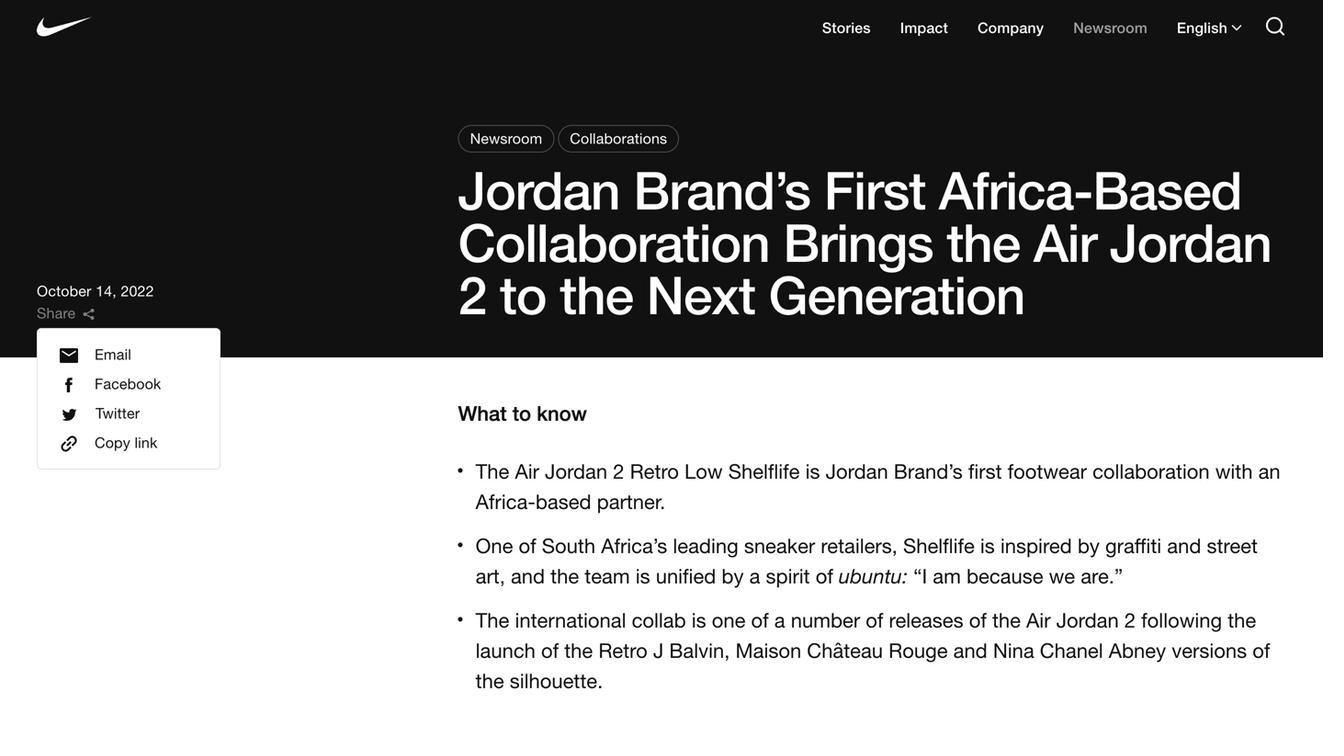 Task type: describe. For each thing, give the bounding box(es) containing it.
the inside one of south africa's leading sneaker retailers, shelflife is inspired by graffiti and street art, and the team is unified by a spirit of
[[551, 564, 579, 588]]

is inside the international collab is one of a number of releases of the air jordan 2 following the launch of the retro j balvin, maison château rouge and nina chanel abney versions of the silhouette.
[[692, 608, 706, 632]]

we
[[1049, 564, 1075, 588]]

ubuntu: "i am because we are."
[[839, 564, 1123, 588]]

what to know
[[458, 401, 587, 425]]

twitter link
[[38, 395, 220, 425]]

facebook
[[95, 375, 161, 392]]

ubuntu:
[[839, 564, 908, 588]]

number
[[791, 608, 860, 632]]

maison
[[736, 639, 801, 662]]

2 horizontal spatial and
[[1167, 534, 1201, 557]]

generation
[[769, 263, 1025, 326]]

2 inside jordan brand's first africa-based collaboration brings the air jordan 2 to the next generation
[[458, 263, 486, 326]]

air inside jordan brand's first africa-based collaboration brings the air jordan 2 to the next generation
[[1034, 211, 1097, 273]]

open search image
[[1264, 15, 1287, 37]]

air inside the air jordan 2 retro low shelflife is jordan brand's first footwear collaboration with an africa-based partner.
[[515, 459, 539, 483]]

following
[[1141, 608, 1222, 632]]

0 horizontal spatial newsroom link
[[458, 125, 554, 153]]

first
[[824, 159, 925, 221]]

is up ubuntu: "i am because we are."
[[980, 534, 995, 557]]

2 inside the international collab is one of a number of releases of the air jordan 2 following the launch of the retro j balvin, maison château rouge and nina chanel abney versions of the silhouette.
[[1125, 608, 1136, 632]]

collab
[[632, 608, 686, 632]]

africa- inside jordan brand's first africa-based collaboration brings the air jordan 2 to the next generation
[[939, 159, 1093, 221]]

october
[[37, 283, 91, 300]]

spirit
[[766, 564, 810, 588]]

africa's
[[601, 534, 667, 557]]

retro inside the air jordan 2 retro low shelflife is jordan brand's first footwear collaboration with an africa-based partner.
[[630, 459, 679, 483]]

jordan brand's first africa-based collaboration brings the air jordan 2 to the next generation
[[458, 159, 1272, 326]]

team
[[585, 564, 630, 588]]

impact
[[900, 19, 948, 36]]

what
[[458, 401, 507, 425]]

link
[[135, 434, 158, 451]]

are."
[[1081, 564, 1123, 588]]

stories
[[822, 19, 871, 36]]

first
[[968, 459, 1002, 483]]

company
[[978, 19, 1044, 36]]

retailers,
[[821, 534, 898, 557]]

2022
[[121, 283, 154, 300]]

copy link button
[[38, 425, 220, 455]]

stories link
[[822, 19, 871, 36]]

nina
[[993, 639, 1034, 662]]

because
[[967, 564, 1043, 588]]

14,
[[96, 283, 117, 300]]

inspired
[[1001, 534, 1072, 557]]

collaboration
[[1093, 459, 1210, 483]]

balvin,
[[669, 639, 730, 662]]

collaborations
[[570, 130, 667, 147]]

twitter
[[96, 405, 140, 422]]

company link
[[978, 19, 1044, 36]]

the for the air jordan 2 retro low shelflife is jordan brand's first footwear collaboration with an africa-based partner.
[[476, 459, 509, 483]]

and inside the international collab is one of a number of releases of the air jordan 2 following the launch of the retro j balvin, maison château rouge and nina chanel abney versions of the silhouette.
[[954, 639, 988, 662]]

collaborations link
[[558, 125, 679, 153]]

0 horizontal spatial and
[[511, 564, 545, 588]]

share button
[[37, 305, 94, 322]]

copy link
[[95, 434, 158, 451]]

a inside one of south africa's leading sneaker retailers, shelflife is inspired by graffiti and street art, and the team is unified by a spirit of
[[749, 564, 760, 588]]

footwear
[[1008, 459, 1087, 483]]

brings
[[783, 211, 933, 273]]

launch
[[476, 639, 536, 662]]

is inside the air jordan 2 retro low shelflife is jordan brand's first footwear collaboration with an africa-based partner.
[[806, 459, 820, 483]]

home image
[[37, 11, 92, 42]]

silhouette.
[[510, 669, 603, 692]]

versions
[[1172, 639, 1247, 662]]



Task type: locate. For each thing, give the bounding box(es) containing it.
1 vertical spatial newsroom link
[[458, 125, 554, 153]]

air
[[1034, 211, 1097, 273], [515, 459, 539, 483], [1026, 608, 1051, 632]]

africa- inside the air jordan 2 retro low shelflife is jordan brand's first footwear collaboration with an africa-based partner.
[[476, 490, 536, 513]]

1 horizontal spatial by
[[1078, 534, 1100, 557]]

shelflife
[[728, 459, 800, 483], [903, 534, 975, 557]]

street
[[1207, 534, 1258, 557]]

shelflife up the am
[[903, 534, 975, 557]]

sneaker
[[744, 534, 815, 557]]

of right one on the left bottom of the page
[[519, 534, 536, 557]]

1 vertical spatial retro
[[599, 639, 648, 662]]

château
[[807, 639, 883, 662]]

0 vertical spatial shelflife
[[728, 459, 800, 483]]

1 vertical spatial africa-
[[476, 490, 536, 513]]

2 vertical spatial air
[[1026, 608, 1051, 632]]

0 vertical spatial to
[[500, 263, 546, 326]]

0 horizontal spatial brand's
[[633, 159, 810, 221]]

the international collab is one of a number of releases of the air jordan 2 following the launch of the retro j balvin, maison château rouge and nina chanel abney versions of the silhouette.
[[476, 608, 1270, 692]]

english
[[1177, 19, 1228, 36]]

of down ubuntu: "i am because we are."
[[969, 608, 987, 632]]

1 vertical spatial air
[[515, 459, 539, 483]]

one
[[712, 608, 746, 632]]

0 vertical spatial a
[[749, 564, 760, 588]]

and left "nina"
[[954, 639, 988, 662]]

retro
[[630, 459, 679, 483], [599, 639, 648, 662]]

1 vertical spatial newsroom
[[470, 130, 542, 147]]

leading
[[673, 534, 739, 557]]

brand's inside the air jordan 2 retro low shelflife is jordan brand's first footwear collaboration with an africa-based partner.
[[894, 459, 963, 483]]

south
[[542, 534, 596, 557]]

chanel
[[1040, 639, 1103, 662]]

of right one
[[751, 608, 769, 632]]

0 vertical spatial africa-
[[939, 159, 1093, 221]]

by down leading
[[722, 564, 744, 588]]

1 horizontal spatial a
[[774, 608, 785, 632]]

copy
[[95, 434, 130, 451]]

0 vertical spatial brand's
[[633, 159, 810, 221]]

2 the from the top
[[476, 608, 509, 632]]

1 vertical spatial brand's
[[894, 459, 963, 483]]

email link
[[38, 336, 220, 367]]

2
[[458, 263, 486, 326], [613, 459, 624, 483], [1125, 608, 1136, 632]]

of
[[519, 534, 536, 557], [816, 564, 833, 588], [751, 608, 769, 632], [866, 608, 883, 632], [969, 608, 987, 632], [541, 639, 559, 662], [1253, 639, 1270, 662]]

is down africa's
[[636, 564, 650, 588]]

1 vertical spatial 2
[[613, 459, 624, 483]]

1 horizontal spatial africa-
[[939, 159, 1093, 221]]

to
[[500, 263, 546, 326], [513, 401, 531, 425]]

one
[[476, 534, 513, 557]]

international
[[515, 608, 626, 632]]

newsroom
[[1073, 19, 1148, 36], [470, 130, 542, 147]]

of right versions
[[1253, 639, 1270, 662]]

africa-
[[939, 159, 1093, 221], [476, 490, 536, 513]]

abney
[[1109, 639, 1166, 662]]

by
[[1078, 534, 1100, 557], [722, 564, 744, 588]]

air inside the international collab is one of a number of releases of the air jordan 2 following the launch of the retro j balvin, maison château rouge and nina chanel abney versions of the silhouette.
[[1026, 608, 1051, 632]]

shelflife inside the air jordan 2 retro low shelflife is jordan brand's first footwear collaboration with an africa-based partner.
[[728, 459, 800, 483]]

0 horizontal spatial shelflife
[[728, 459, 800, 483]]

the
[[476, 459, 509, 483], [476, 608, 509, 632]]

retro inside the international collab is one of a number of releases of the air jordan 2 following the launch of the retro j balvin, maison château rouge and nina chanel abney versions of the silhouette.
[[599, 639, 648, 662]]

the for the international collab is one of a number of releases of the air jordan 2 following the launch of the retro j balvin, maison château rouge and nina chanel abney versions of the silhouette.
[[476, 608, 509, 632]]

is up sneaker
[[806, 459, 820, 483]]

to inside jordan brand's first africa-based collaboration brings the air jordan 2 to the next generation
[[500, 263, 546, 326]]

the inside the air jordan 2 retro low shelflife is jordan brand's first footwear collaboration with an africa-based partner.
[[476, 459, 509, 483]]

1 vertical spatial the
[[476, 608, 509, 632]]

0 horizontal spatial a
[[749, 564, 760, 588]]

jordan
[[458, 159, 620, 221], [1110, 211, 1272, 273], [545, 459, 608, 483], [826, 459, 888, 483], [1056, 608, 1119, 632]]

0 vertical spatial air
[[1034, 211, 1097, 273]]

know
[[537, 401, 587, 425]]

1 the from the top
[[476, 459, 509, 483]]

of right spirit
[[816, 564, 833, 588]]

0 vertical spatial by
[[1078, 534, 1100, 557]]

2 inside the air jordan 2 retro low shelflife is jordan brand's first footwear collaboration with an africa-based partner.
[[613, 459, 624, 483]]

a up maison
[[774, 608, 785, 632]]

unified
[[656, 564, 716, 588]]

am
[[933, 564, 961, 588]]

rouge
[[889, 639, 948, 662]]

1 horizontal spatial brand's
[[894, 459, 963, 483]]

newsroom for the left the newsroom 'link'
[[470, 130, 542, 147]]

0 vertical spatial the
[[476, 459, 509, 483]]

is
[[806, 459, 820, 483], [980, 534, 995, 557], [636, 564, 650, 588], [692, 608, 706, 632]]

newsroom for the top the newsroom 'link'
[[1073, 19, 1148, 36]]

by up are."
[[1078, 534, 1100, 557]]

2 horizontal spatial 2
[[1125, 608, 1136, 632]]

graffiti
[[1105, 534, 1162, 557]]

1 vertical spatial shelflife
[[903, 534, 975, 557]]

1 horizontal spatial newsroom
[[1073, 19, 1148, 36]]

english button
[[1177, 19, 1242, 36]]

of up silhouette.
[[541, 639, 559, 662]]

1 vertical spatial to
[[513, 401, 531, 425]]

0 vertical spatial newsroom link
[[1073, 19, 1148, 36]]

one of south africa's leading sneaker retailers, shelflife is inspired by graffiti and street art, and the team is unified by a spirit of
[[476, 534, 1258, 588]]

2 vertical spatial and
[[954, 639, 988, 662]]

the inside the international collab is one of a number of releases of the air jordan 2 following the launch of the retro j balvin, maison château rouge and nina chanel abney versions of the silhouette.
[[476, 608, 509, 632]]

1 horizontal spatial newsroom link
[[1073, 19, 1148, 36]]

facebook link
[[38, 366, 220, 396]]

0 vertical spatial newsroom
[[1073, 19, 1148, 36]]

the
[[947, 211, 1020, 273], [560, 263, 633, 326], [551, 564, 579, 588], [992, 608, 1021, 632], [1228, 608, 1256, 632], [564, 639, 593, 662], [476, 669, 504, 692]]

impact link
[[900, 19, 948, 36]]

newsroom inside 'link'
[[470, 130, 542, 147]]

the air jordan 2 retro low shelflife is jordan brand's first footwear collaboration with an africa-based partner.
[[476, 459, 1281, 513]]

share
[[37, 305, 76, 322]]

and left street
[[1167, 534, 1201, 557]]

based
[[536, 490, 591, 513]]

next
[[647, 263, 755, 326]]

j
[[653, 639, 664, 662]]

0 vertical spatial and
[[1167, 534, 1201, 557]]

0 horizontal spatial 2
[[458, 263, 486, 326]]

art,
[[476, 564, 505, 588]]

shelflife right low
[[728, 459, 800, 483]]

1 vertical spatial a
[[774, 608, 785, 632]]

1 vertical spatial and
[[511, 564, 545, 588]]

1 horizontal spatial shelflife
[[903, 534, 975, 557]]

collaboration
[[458, 211, 770, 273]]

low
[[685, 459, 723, 483]]

1 horizontal spatial and
[[954, 639, 988, 662]]

and right art,
[[511, 564, 545, 588]]

a
[[749, 564, 760, 588], [774, 608, 785, 632]]

an
[[1259, 459, 1281, 483]]

partner.
[[597, 490, 666, 513]]

0 horizontal spatial newsroom
[[470, 130, 542, 147]]

is left one
[[692, 608, 706, 632]]

a left spirit
[[749, 564, 760, 588]]

email
[[95, 346, 131, 363]]

retro left j
[[599, 639, 648, 662]]

0 horizontal spatial africa-
[[476, 490, 536, 513]]

based
[[1093, 159, 1242, 221]]

the up the launch
[[476, 608, 509, 632]]

"i
[[914, 564, 927, 588]]

releases
[[889, 608, 964, 632]]

brand's inside jordan brand's first africa-based collaboration brings the air jordan 2 to the next generation
[[633, 159, 810, 221]]

0 vertical spatial retro
[[630, 459, 679, 483]]

0 horizontal spatial by
[[722, 564, 744, 588]]

of up château
[[866, 608, 883, 632]]

retro up partner.
[[630, 459, 679, 483]]

1 horizontal spatial 2
[[613, 459, 624, 483]]

newsroom link
[[1073, 19, 1148, 36], [458, 125, 554, 153]]

with
[[1216, 459, 1253, 483]]

the down what
[[476, 459, 509, 483]]

0 vertical spatial 2
[[458, 263, 486, 326]]

1 vertical spatial by
[[722, 564, 744, 588]]

and
[[1167, 534, 1201, 557], [511, 564, 545, 588], [954, 639, 988, 662]]

october 14, 2022
[[37, 283, 154, 300]]

shelflife inside one of south africa's leading sneaker retailers, shelflife is inspired by graffiti and street art, and the team is unified by a spirit of
[[903, 534, 975, 557]]

2 vertical spatial 2
[[1125, 608, 1136, 632]]

a inside the international collab is one of a number of releases of the air jordan 2 following the launch of the retro j balvin, maison château rouge and nina chanel abney versions of the silhouette.
[[774, 608, 785, 632]]

brand's
[[633, 159, 810, 221], [894, 459, 963, 483]]

jordan inside the international collab is one of a number of releases of the air jordan 2 following the launch of the retro j balvin, maison château rouge and nina chanel abney versions of the silhouette.
[[1056, 608, 1119, 632]]



Task type: vqa. For each thing, say whether or not it's contained in the screenshot.
2023
no



